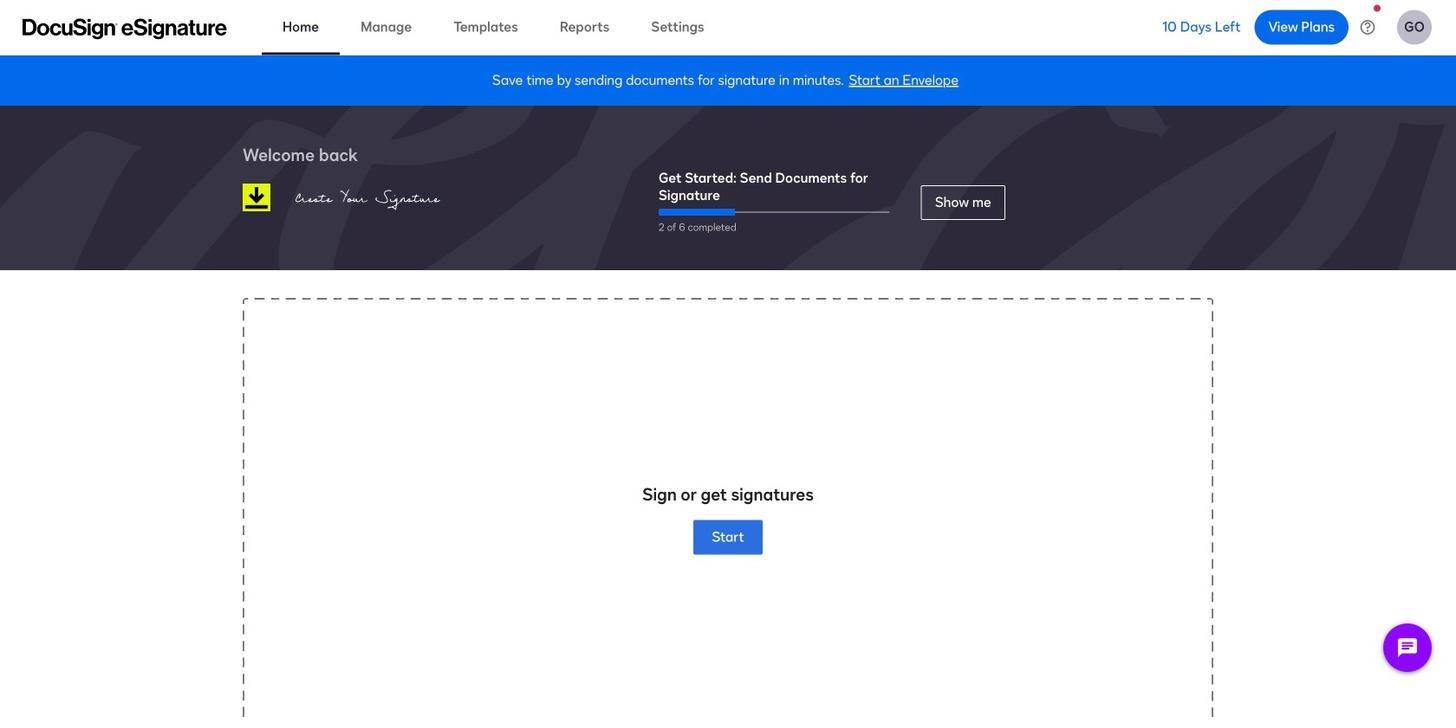 Task type: locate. For each thing, give the bounding box(es) containing it.
docusignlogo image
[[243, 184, 270, 211]]



Task type: vqa. For each thing, say whether or not it's contained in the screenshot.
View Folders Icon
no



Task type: describe. For each thing, give the bounding box(es) containing it.
docusign esignature image
[[23, 19, 227, 39]]



